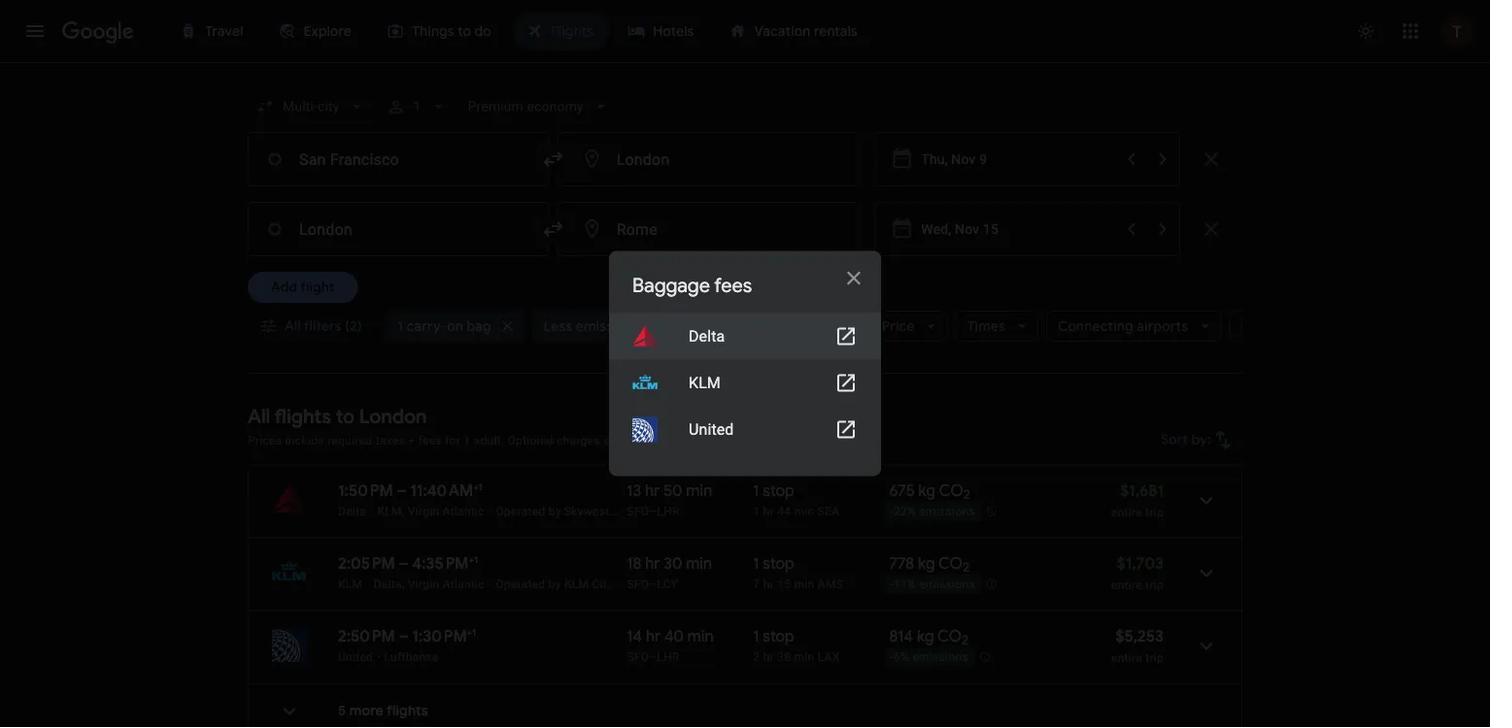 Task type: vqa. For each thing, say whether or not it's contained in the screenshot.
- corresponding to 675
yes



Task type: describe. For each thing, give the bounding box(es) containing it.
1 horizontal spatial klm
[[564, 578, 589, 591]]

hr inside 14 hr 40 min sfo – lhr
[[646, 627, 661, 647]]

(2)
[[345, 318, 362, 335]]

778
[[889, 554, 914, 574]]

1:50 pm
[[338, 481, 393, 501]]

sfo for 18
[[627, 578, 649, 591]]

$1,703
[[1117, 554, 1164, 574]]

5 more flights
[[338, 703, 428, 720]]

15
[[777, 578, 791, 591]]

lufthansa
[[384, 650, 439, 664]]

more
[[350, 703, 384, 720]]

kg for 675
[[919, 481, 936, 501]]

less emissions
[[543, 318, 639, 335]]

virgin for 4:35 pm
[[408, 578, 440, 591]]

1 stop flight. element for 13 hr 50 min
[[753, 481, 795, 504]]

40
[[664, 627, 684, 647]]

13
[[627, 481, 641, 501]]

1 stop flight. element for 14 hr 40 min
[[753, 627, 795, 649]]

 image for 4:35 pm
[[489, 578, 492, 591]]

+ for 1:30 pm
[[467, 627, 472, 639]]

7
[[753, 578, 760, 591]]

2:50 pm
[[338, 627, 395, 647]]

$1,681
[[1120, 481, 1164, 501]]

duration button
[[1229, 311, 1330, 342]]

optional
[[508, 434, 554, 447]]

hr inside 1 stop 7 hr 15 min ams
[[763, 578, 774, 591]]

connecting airports
[[1058, 318, 1188, 335]]

hr inside 18 hr 30 min sfo – lcy
[[645, 554, 660, 574]]

Departure time: 2:50 PM. text field
[[338, 627, 395, 647]]

add
[[271, 279, 297, 296]]

duration
[[1241, 318, 1297, 335]]

6%
[[894, 651, 910, 665]]

22%
[[894, 505, 916, 519]]

delta,
[[374, 578, 405, 591]]

1 carry-on bag button
[[385, 311, 524, 342]]

entire for $5,253
[[1111, 651, 1142, 665]]

2 for 675
[[964, 487, 970, 503]]

18
[[627, 554, 642, 574]]

dba
[[613, 505, 636, 518]]

leaves san francisco international airport at 2:50 pm on thursday, november 9 and arrives at heathrow airport at 1:30 pm on friday, november 10. element
[[338, 627, 476, 647]]

2:05 pm – 4:35 pm + 1
[[338, 554, 478, 574]]

bag fees button
[[627, 434, 674, 447]]

-6% emissions
[[890, 651, 968, 665]]

airlines
[[780, 318, 829, 335]]

total duration 18 hr 30 min. element
[[627, 554, 753, 577]]

44
[[777, 505, 791, 518]]

-11% emissions
[[890, 578, 975, 592]]

1:30 pm
[[412, 627, 467, 647]]

5253 US dollars text field
[[1116, 627, 1164, 647]]

Arrival time: 4:35 PM on  Friday, November 10. text field
[[412, 554, 478, 574]]

0 vertical spatial flights
[[275, 404, 331, 429]]

connecting airports button
[[1046, 311, 1221, 342]]

remove flight from london to rome on wed, nov 15 image
[[1200, 218, 1223, 241]]

stops
[[692, 318, 728, 335]]

add flight
[[271, 279, 335, 296]]

virgin for 11:40 am
[[408, 505, 440, 518]]

co for 675
[[939, 481, 964, 501]]

emissions inside popup button
[[575, 318, 639, 335]]

- for 778
[[890, 578, 894, 592]]

30
[[664, 554, 682, 574]]

0 horizontal spatial klm
[[338, 578, 363, 591]]

1 horizontal spatial flights
[[387, 703, 428, 720]]

min inside 14 hr 40 min sfo – lhr
[[688, 627, 714, 647]]

connecting
[[1058, 318, 1133, 335]]

sea
[[818, 505, 840, 518]]

all for all flights to london
[[248, 404, 270, 429]]

1 button
[[378, 89, 456, 124]]

778 kg co 2
[[889, 554, 970, 576]]

include
[[285, 434, 325, 447]]

0 horizontal spatial delta
[[338, 505, 366, 518]]

sfo for 14
[[627, 650, 649, 664]]

times
[[967, 318, 1005, 335]]

sort by:
[[1161, 431, 1212, 449]]

1 inside 1 stop 7 hr 15 min ams
[[753, 554, 759, 574]]

cityhopper
[[592, 578, 651, 591]]

add flight button
[[248, 272, 358, 303]]

prices include required taxes + fees for 1 adult. optional charges and bag fees may apply. passenger assistance
[[248, 434, 858, 447]]

required
[[328, 434, 373, 447]]

stops button
[[680, 311, 761, 342]]

min inside 13 hr 50 min sfo – lhr
[[686, 481, 712, 501]]

1703 US dollars text field
[[1117, 554, 1164, 574]]

$1,703 entire trip
[[1111, 554, 1164, 592]]

 image for 11:40 am
[[489, 505, 492, 518]]

$5,253
[[1116, 627, 1164, 647]]

+ for 11:40 am
[[473, 481, 479, 493]]

min inside 1 stop 2 hr 38 min lax
[[794, 650, 815, 664]]

layover (1 of 1) is a 1 hr 44 min layover at seattle-tacoma international airport in seattle. element
[[753, 504, 880, 519]]

total duration 13 hr 50 min. element
[[627, 481, 753, 504]]

atlantic for 4:35 pm
[[443, 578, 485, 591]]

13 hr 50 min sfo – lhr
[[627, 481, 712, 518]]

apply.
[[703, 434, 735, 447]]

delta inside delta link
[[689, 327, 725, 346]]

1 stop 1 hr 44 min sea
[[753, 481, 840, 518]]

18 hr 30 min sfo – lcy
[[627, 554, 712, 591]]

2 horizontal spatial klm
[[689, 374, 721, 393]]

airlines button
[[769, 311, 862, 342]]

on
[[447, 318, 463, 335]]

by for 13
[[549, 505, 561, 518]]

carry-
[[406, 318, 447, 335]]

leaves san francisco international airport at 2:05 pm on thursday, november 9 and arrives at london city airport at 4:35 pm on friday, november 10. element
[[338, 554, 478, 574]]

taxes
[[376, 434, 405, 447]]

london
[[359, 404, 427, 429]]

675 kg co 2
[[889, 481, 970, 503]]

stop for 13 hr 50 min
[[763, 481, 795, 501]]

1 horizontal spatial bag
[[627, 434, 647, 447]]

atlantic for 11:40 am
[[443, 505, 485, 518]]

emissions for 778
[[920, 578, 975, 592]]

delta link
[[609, 313, 881, 360]]

operated by skywest dba delta connection
[[496, 505, 733, 518]]

1 inside 1 stop 2 hr 38 min lax
[[753, 627, 759, 647]]

1 inside popup button
[[413, 99, 421, 115]]

swap origin and destination. image for departure text field
[[542, 218, 565, 241]]

-22% emissions
[[890, 505, 975, 519]]

operated by klm cityhopper
[[496, 578, 651, 591]]

all filters (2)
[[285, 318, 362, 335]]

Departure time: 1:50 PM. text field
[[338, 481, 393, 501]]

50
[[664, 481, 683, 501]]

hr inside 13 hr 50 min sfo – lhr
[[645, 481, 660, 501]]

Arrival time: 11:40 AM on  Friday, November 10. text field
[[410, 481, 483, 501]]

klm, virgin atlantic
[[377, 505, 485, 518]]

stop for 14 hr 40 min
[[763, 627, 795, 647]]



Task type: locate. For each thing, give the bounding box(es) containing it.
1 stop flight. element up 44
[[753, 481, 795, 504]]

0 vertical spatial -
[[890, 505, 894, 519]]

hr left 44
[[763, 505, 774, 518]]

2 lhr from the top
[[657, 650, 680, 664]]

kg inside 778 kg co 2
[[918, 554, 935, 574]]

fees left the may
[[650, 434, 674, 447]]

675
[[889, 481, 915, 501]]

$5,253 entire trip
[[1111, 627, 1164, 665]]

1 trip from the top
[[1146, 506, 1164, 519]]

assistance
[[799, 434, 858, 447]]

2 inside 778 kg co 2
[[963, 560, 970, 576]]

0 vertical spatial trip
[[1146, 506, 1164, 519]]

emissions for 675
[[920, 505, 975, 519]]

1 horizontal spatial fees
[[650, 434, 674, 447]]

+ inside '1:50 pm – 11:40 am + 1'
[[473, 481, 479, 493]]

co inside "814 kg co 2"
[[938, 627, 962, 647]]

kg up -11% emissions
[[918, 554, 935, 574]]

0 vertical spatial atlantic
[[443, 505, 485, 518]]

1 horizontal spatial delta
[[639, 505, 668, 518]]

1 stop 2 hr 38 min lax
[[753, 627, 840, 664]]

delta down baggage fees
[[689, 327, 725, 346]]

0 horizontal spatial flights
[[275, 404, 331, 429]]

all up prices
[[248, 404, 270, 429]]

1 carry-on bag
[[397, 318, 491, 335]]

2 atlantic from the top
[[443, 578, 485, 591]]

hr right 13
[[645, 481, 660, 501]]

trip down $1,703
[[1146, 579, 1164, 592]]

2 vertical spatial stop
[[763, 627, 795, 647]]

sfo down 13
[[627, 505, 649, 518]]

2 - from the top
[[890, 578, 894, 592]]

to
[[336, 404, 355, 429]]

co for 778
[[939, 554, 963, 574]]

atlantic down arrival time: 11:40 am on  friday, november 10. text field
[[443, 505, 485, 518]]

emissions right "less"
[[575, 318, 639, 335]]

airports
[[1136, 318, 1188, 335]]

passenger assistance button
[[738, 434, 858, 447]]

atlantic
[[443, 505, 485, 518], [443, 578, 485, 591]]

2 for 814
[[962, 633, 969, 649]]

1 entire from the top
[[1111, 506, 1142, 519]]

1 vertical spatial stop
[[763, 554, 795, 574]]

klm down stops on the left
[[689, 374, 721, 393]]

2 stop from the top
[[763, 554, 795, 574]]

lax
[[818, 650, 840, 664]]

1 lhr from the top
[[657, 505, 680, 518]]

kg inside "814 kg co 2"
[[917, 627, 934, 647]]

charges
[[557, 434, 600, 447]]

11:40 am
[[410, 481, 473, 501]]

delta, virgin atlantic
[[374, 578, 485, 591]]

close dialog image
[[842, 267, 866, 290]]

+ down adult.
[[473, 481, 479, 493]]

2 vertical spatial -
[[890, 651, 894, 665]]

hr inside 1 stop 2 hr 38 min lax
[[763, 650, 774, 664]]

1 by from the top
[[549, 505, 561, 518]]

all filters (2) button
[[248, 311, 378, 342]]

trip for $5,253
[[1146, 651, 1164, 665]]

3 1 stop flight. element from the top
[[753, 627, 795, 649]]

0 horizontal spatial all
[[248, 404, 270, 429]]

0 vertical spatial sfo
[[627, 505, 649, 518]]

 image right klm, virgin atlantic
[[489, 505, 492, 518]]

1 vertical spatial virgin
[[408, 578, 440, 591]]

stop up 38
[[763, 627, 795, 647]]

2 inside "814 kg co 2"
[[962, 633, 969, 649]]

0 vertical spatial united
[[689, 421, 734, 439]]

sfo for 13
[[627, 505, 649, 518]]

1 inside 2:50 pm – 1:30 pm + 1
[[472, 627, 476, 639]]

co up -11% emissions
[[939, 554, 963, 574]]

– inside 18 hr 30 min sfo – lcy
[[649, 578, 657, 591]]

entire
[[1111, 506, 1142, 519], [1111, 579, 1142, 592], [1111, 651, 1142, 665]]

2  image from the top
[[489, 578, 492, 591]]

1 vertical spatial sfo
[[627, 578, 649, 591]]

min inside 18 hr 30 min sfo – lcy
[[686, 554, 712, 574]]

1 vertical spatial flights
[[387, 703, 428, 720]]

- down the 778
[[890, 578, 894, 592]]

lhr down the 50
[[657, 505, 680, 518]]

sfo down 14
[[627, 650, 649, 664]]

1 vertical spatial bag
[[627, 434, 647, 447]]

kg
[[919, 481, 936, 501], [918, 554, 935, 574], [917, 627, 934, 647]]

0 horizontal spatial fees
[[418, 434, 442, 447]]

1 stop flight. element for 18 hr 30 min
[[753, 554, 795, 577]]

and
[[603, 434, 624, 447]]

virgin down the 2:05 pm – 4:35 pm + 1
[[408, 578, 440, 591]]

1 vertical spatial 1 stop flight. element
[[753, 554, 795, 577]]

sfo inside 13 hr 50 min sfo – lhr
[[627, 505, 649, 518]]

None search field
[[248, 89, 1330, 374]]

bag right the and
[[627, 434, 647, 447]]

2 up -22% emissions
[[964, 487, 970, 503]]

flights right the "more"
[[387, 703, 428, 720]]

2
[[964, 487, 970, 503], [963, 560, 970, 576], [962, 633, 969, 649], [753, 650, 760, 664]]

emissions down "814 kg co 2"
[[913, 651, 968, 665]]

1 stop flight. element
[[753, 481, 795, 504], [753, 554, 795, 577], [753, 627, 795, 649]]

lhr down 40
[[657, 650, 680, 664]]

stop up the 15
[[763, 554, 795, 574]]

leaves san francisco international airport at 1:50 pm on thursday, november 9 and arrives at heathrow airport at 11:40 am on friday, november 10. element
[[338, 481, 483, 501]]

1 vertical spatial kg
[[918, 554, 935, 574]]

emissions for 814
[[913, 651, 968, 665]]

trip down $1,681 text field
[[1146, 506, 1164, 519]]

trip inside $1,703 entire trip
[[1146, 579, 1164, 592]]

1 stop 7 hr 15 min ams
[[753, 554, 843, 591]]

1 operated from the top
[[496, 505, 545, 518]]

2 vertical spatial 1 stop flight. element
[[753, 627, 795, 649]]

sfo down 18
[[627, 578, 649, 591]]

1 atlantic from the top
[[443, 505, 485, 518]]

1  image from the top
[[489, 505, 492, 518]]

1 vertical spatial united
[[338, 650, 373, 664]]

2 inside 1 stop 2 hr 38 min lax
[[753, 650, 760, 664]]

layover (1 of 1) is a 7 hr 15 min layover at amsterdam airport schiphol in amsterdam. element
[[753, 577, 880, 592]]

kg for 814
[[917, 627, 934, 647]]

1 vertical spatial trip
[[1146, 579, 1164, 592]]

1 stop flight. element up 38
[[753, 627, 795, 649]]

1 vertical spatial co
[[939, 554, 963, 574]]

2 up -11% emissions
[[963, 560, 970, 576]]

hr right 18
[[645, 554, 660, 574]]

814
[[889, 627, 913, 647]]

1681 US dollars text field
[[1120, 481, 1164, 501]]

lcy
[[657, 578, 679, 591]]

14 hr 40 min sfo – lhr
[[627, 627, 714, 664]]

co inside 778 kg co 2
[[939, 554, 963, 574]]

delta down 13
[[639, 505, 668, 518]]

1 vertical spatial all
[[248, 404, 270, 429]]

klm down the 2:05 pm text box in the left bottom of the page
[[338, 578, 363, 591]]

1 - from the top
[[890, 505, 894, 519]]

2 operated from the top
[[496, 578, 545, 591]]

for
[[445, 434, 461, 447]]

by
[[549, 505, 561, 518], [549, 578, 561, 591]]

lhr inside 13 hr 50 min sfo – lhr
[[657, 505, 680, 518]]

1 sfo from the top
[[627, 505, 649, 518]]

0 vertical spatial stop
[[763, 481, 795, 501]]

2 swap origin and destination. image from the top
[[542, 218, 565, 241]]

kg inside 675 kg co 2
[[919, 481, 936, 501]]

fees left for
[[418, 434, 442, 447]]

+ up delta, virgin atlantic
[[469, 554, 474, 566]]

min up "connection"
[[686, 481, 712, 501]]

min inside 1 stop 1 hr 44 min sea
[[794, 505, 815, 518]]

by left skywest
[[549, 505, 561, 518]]

co up -22% emissions
[[939, 481, 964, 501]]

operated for 4:35 pm
[[496, 578, 545, 591]]

3 entire from the top
[[1111, 651, 1142, 665]]

0 vertical spatial 1 stop flight. element
[[753, 481, 795, 504]]

trip inside $1,681 entire trip
[[1146, 506, 1164, 519]]

trip for $1,703
[[1146, 579, 1164, 592]]

delta down 1:50 pm
[[338, 505, 366, 518]]

by:
[[1192, 431, 1212, 449]]

min right the 30 at left
[[686, 554, 712, 574]]

1 virgin from the top
[[408, 505, 440, 518]]

2 trip from the top
[[1146, 579, 1164, 592]]

1 vertical spatial -
[[890, 578, 894, 592]]

trip for $1,681
[[1146, 506, 1164, 519]]

all for all filters (2)
[[285, 318, 301, 335]]

emissions down 675 kg co 2 at the right bottom
[[920, 505, 975, 519]]

2 horizontal spatial delta
[[689, 327, 725, 346]]

2 by from the top
[[549, 578, 561, 591]]

all inside button
[[285, 318, 301, 335]]

814 kg co 2
[[889, 627, 969, 649]]

co up the -6% emissions
[[938, 627, 962, 647]]

skywest
[[564, 505, 610, 518]]

+ down delta, virgin atlantic
[[467, 627, 472, 639]]

- for 814
[[890, 651, 894, 665]]

baggage fees
[[632, 273, 752, 298]]

sfo
[[627, 505, 649, 518], [627, 578, 649, 591], [627, 650, 649, 664]]

2 vertical spatial entire
[[1111, 651, 1142, 665]]

kg up the -6% emissions
[[917, 627, 934, 647]]

kg for 778
[[918, 554, 935, 574]]

2 for 778
[[963, 560, 970, 576]]

lhr inside 14 hr 40 min sfo – lhr
[[657, 650, 680, 664]]

min inside 1 stop 7 hr 15 min ams
[[794, 578, 815, 591]]

entire for $1,681
[[1111, 506, 1142, 519]]

sfo inside 14 hr 40 min sfo – lhr
[[627, 650, 649, 664]]

1 inside '1:50 pm – 11:40 am + 1'
[[479, 481, 483, 493]]

sort
[[1161, 431, 1189, 449]]

united link
[[609, 407, 881, 453]]

stop inside 1 stop 1 hr 44 min sea
[[763, 481, 795, 501]]

all flights to london
[[248, 404, 427, 429]]

1 inside the 2:05 pm – 4:35 pm + 1
[[474, 554, 478, 566]]

 image
[[489, 505, 492, 518], [489, 578, 492, 591]]

united
[[689, 421, 734, 439], [338, 650, 373, 664]]

2 vertical spatial kg
[[917, 627, 934, 647]]

stop inside 1 stop 7 hr 15 min ams
[[763, 554, 795, 574]]

operated for 11:40 am
[[496, 505, 545, 518]]

0 vertical spatial all
[[285, 318, 301, 335]]

0 vertical spatial bag
[[466, 318, 491, 335]]

1 swap origin and destination. image from the top
[[542, 148, 565, 171]]

swap origin and destination. image for departure text box
[[542, 148, 565, 171]]

entire inside $1,703 entire trip
[[1111, 579, 1142, 592]]

none search field containing add flight
[[248, 89, 1330, 374]]

min
[[686, 481, 712, 501], [794, 505, 815, 518], [686, 554, 712, 574], [794, 578, 815, 591], [688, 627, 714, 647], [794, 650, 815, 664]]

bag
[[466, 318, 491, 335], [627, 434, 647, 447]]

trip inside $5,253 entire trip
[[1146, 651, 1164, 665]]

klm link
[[609, 360, 881, 407]]

klm
[[689, 374, 721, 393], [338, 578, 363, 591], [564, 578, 589, 591]]

2 horizontal spatial fees
[[714, 273, 752, 298]]

sfo inside 18 hr 30 min sfo – lcy
[[627, 578, 649, 591]]

co inside 675 kg co 2
[[939, 481, 964, 501]]

stop
[[763, 481, 795, 501], [763, 554, 795, 574], [763, 627, 795, 647]]

virgin down '1:50 pm – 11:40 am + 1'
[[408, 505, 440, 518]]

14
[[627, 627, 642, 647]]

1 horizontal spatial all
[[285, 318, 301, 335]]

1 stop from the top
[[763, 481, 795, 501]]

Departure text field
[[921, 133, 1114, 186]]

operated
[[496, 505, 545, 518], [496, 578, 545, 591]]

layover (1 of 1) is a 2 hr 38 min layover at los angeles international airport in los angeles. element
[[753, 649, 880, 665]]

0 vertical spatial  image
[[489, 505, 492, 518]]

1 vertical spatial by
[[549, 578, 561, 591]]

1 vertical spatial lhr
[[657, 650, 680, 664]]

1 inside popup button
[[397, 318, 403, 335]]

kg up -22% emissions
[[919, 481, 936, 501]]

+ right taxes
[[408, 434, 415, 447]]

passenger
[[738, 434, 796, 447]]

hr inside 1 stop 1 hr 44 min sea
[[763, 505, 774, 518]]

3 stop from the top
[[763, 627, 795, 647]]

remove flight from san francisco to london on thu, nov 9 image
[[1200, 148, 1223, 171]]

swap origin and destination. image
[[542, 148, 565, 171], [542, 218, 565, 241]]

trip down $5,253
[[1146, 651, 1164, 665]]

price button
[[870, 311, 947, 342]]

klm left cityhopper
[[564, 578, 589, 591]]

total duration 14 hr 40 min. element
[[627, 627, 753, 649]]

0 vertical spatial operated
[[496, 505, 545, 518]]

emissions down 778 kg co 2
[[920, 578, 975, 592]]

3 trip from the top
[[1146, 651, 1164, 665]]

hr left 38
[[763, 650, 774, 664]]

- down 675
[[890, 505, 894, 519]]

2 inside 675 kg co 2
[[964, 487, 970, 503]]

flight
[[300, 279, 335, 296]]

lhr for 40
[[657, 650, 680, 664]]

0 vertical spatial by
[[549, 505, 561, 518]]

lhr for 50
[[657, 505, 680, 518]]

sort by: button
[[1153, 423, 1243, 458]]

lhr
[[657, 505, 680, 518], [657, 650, 680, 664]]

hr
[[645, 481, 660, 501], [763, 505, 774, 518], [645, 554, 660, 574], [763, 578, 774, 591], [646, 627, 661, 647], [763, 650, 774, 664]]

virgin
[[408, 505, 440, 518], [408, 578, 440, 591]]

price
[[882, 318, 914, 335]]

0 vertical spatial kg
[[919, 481, 936, 501]]

united left passenger
[[689, 421, 734, 439]]

1 horizontal spatial united
[[689, 421, 734, 439]]

operated right delta, virgin atlantic
[[496, 578, 545, 591]]

fees up 'stops' popup button
[[714, 273, 752, 298]]

– inside 13 hr 50 min sfo – lhr
[[649, 505, 657, 518]]

2:50 pm – 1:30 pm + 1
[[338, 627, 476, 647]]

+ inside the 2:05 pm – 4:35 pm + 1
[[469, 554, 474, 566]]

stop for 18 hr 30 min
[[763, 554, 795, 574]]

2 entire from the top
[[1111, 579, 1142, 592]]

entire for $1,703
[[1111, 579, 1142, 592]]

- for 675
[[890, 505, 894, 519]]

min right 40
[[688, 627, 714, 647]]

1 vertical spatial  image
[[489, 578, 492, 591]]

hr right 14
[[646, 627, 661, 647]]

2:05 pm
[[338, 554, 395, 574]]

2 left 38
[[753, 650, 760, 664]]

2 vertical spatial co
[[938, 627, 962, 647]]

4:35 pm
[[412, 554, 469, 574]]

1 vertical spatial swap origin and destination. image
[[542, 218, 565, 241]]

1
[[413, 99, 421, 115], [397, 318, 403, 335], [464, 434, 471, 447], [479, 481, 483, 493], [753, 481, 759, 501], [753, 505, 760, 518], [474, 554, 478, 566], [753, 554, 759, 574], [472, 627, 476, 639], [753, 627, 759, 647]]

2 sfo from the top
[[627, 578, 649, 591]]

trip
[[1146, 506, 1164, 519], [1146, 579, 1164, 592], [1146, 651, 1164, 665]]

entire down $5,253
[[1111, 651, 1142, 665]]

0 vertical spatial entire
[[1111, 506, 1142, 519]]

flights
[[275, 404, 331, 429], [387, 703, 428, 720]]

- down 814 on the right bottom
[[890, 651, 894, 665]]

$1,681 entire trip
[[1111, 481, 1164, 519]]

1 vertical spatial atlantic
[[443, 578, 485, 591]]

hr right 7 in the right bottom of the page
[[763, 578, 774, 591]]

less emissions button
[[532, 311, 672, 342]]

Departure time: 2:05 PM. text field
[[338, 554, 395, 574]]

1 1 stop flight. element from the top
[[753, 481, 795, 504]]

2 virgin from the top
[[408, 578, 440, 591]]

2 up the -6% emissions
[[962, 633, 969, 649]]

min right 44
[[794, 505, 815, 518]]

less
[[543, 318, 572, 335]]

– inside 14 hr 40 min sfo – lhr
[[649, 650, 657, 664]]

flights up "include"
[[275, 404, 331, 429]]

stop inside 1 stop 2 hr 38 min lax
[[763, 627, 795, 647]]

38
[[777, 650, 791, 664]]

times button
[[955, 311, 1038, 342]]

Departure text field
[[921, 203, 1114, 256]]

3 sfo from the top
[[627, 650, 649, 664]]

0 vertical spatial swap origin and destination. image
[[542, 148, 565, 171]]

operated left skywest
[[496, 505, 545, 518]]

0 horizontal spatial united
[[338, 650, 373, 664]]

all left filters
[[285, 318, 301, 335]]

adult.
[[474, 434, 505, 447]]

+ inside 2:50 pm – 1:30 pm + 1
[[467, 627, 472, 639]]

1:50 pm – 11:40 am + 1
[[338, 481, 483, 501]]

by left cityhopper
[[549, 578, 561, 591]]

+ for 4:35 pm
[[469, 554, 474, 566]]

0 vertical spatial lhr
[[657, 505, 680, 518]]

1 vertical spatial operated
[[496, 578, 545, 591]]

stop up 44
[[763, 481, 795, 501]]

0 vertical spatial virgin
[[408, 505, 440, 518]]

0 vertical spatial co
[[939, 481, 964, 501]]

entire inside $5,253 entire trip
[[1111, 651, 1142, 665]]

by for 18
[[549, 578, 561, 591]]

bag right on
[[466, 318, 491, 335]]

entire down $1,681 text field
[[1111, 506, 1142, 519]]

entire inside $1,681 entire trip
[[1111, 506, 1142, 519]]

2 vertical spatial sfo
[[627, 650, 649, 664]]

connection
[[671, 505, 733, 518]]

entire down $1,703
[[1111, 579, 1142, 592]]

bag inside popup button
[[466, 318, 491, 335]]

filters
[[304, 318, 342, 335]]

Arrival time: 1:30 PM on  Friday, November 10. text field
[[412, 627, 476, 647]]

1 vertical spatial entire
[[1111, 579, 1142, 592]]

min right the 15
[[794, 578, 815, 591]]

co for 814
[[938, 627, 962, 647]]

atlantic down arrival time: 4:35 pm on  friday, november 10. text box
[[443, 578, 485, 591]]

ams
[[818, 578, 843, 591]]

0 horizontal spatial bag
[[466, 318, 491, 335]]

1 stop flight. element up the 15
[[753, 554, 795, 577]]

united down departure time: 2:50 pm. text field
[[338, 650, 373, 664]]

3 - from the top
[[890, 651, 894, 665]]

11%
[[894, 578, 916, 592]]

min right 38
[[794, 650, 815, 664]]

prices
[[248, 434, 282, 447]]

2 1 stop flight. element from the top
[[753, 554, 795, 577]]

 image right delta, virgin atlantic
[[489, 578, 492, 591]]

all
[[285, 318, 301, 335], [248, 404, 270, 429]]

2 vertical spatial trip
[[1146, 651, 1164, 665]]



